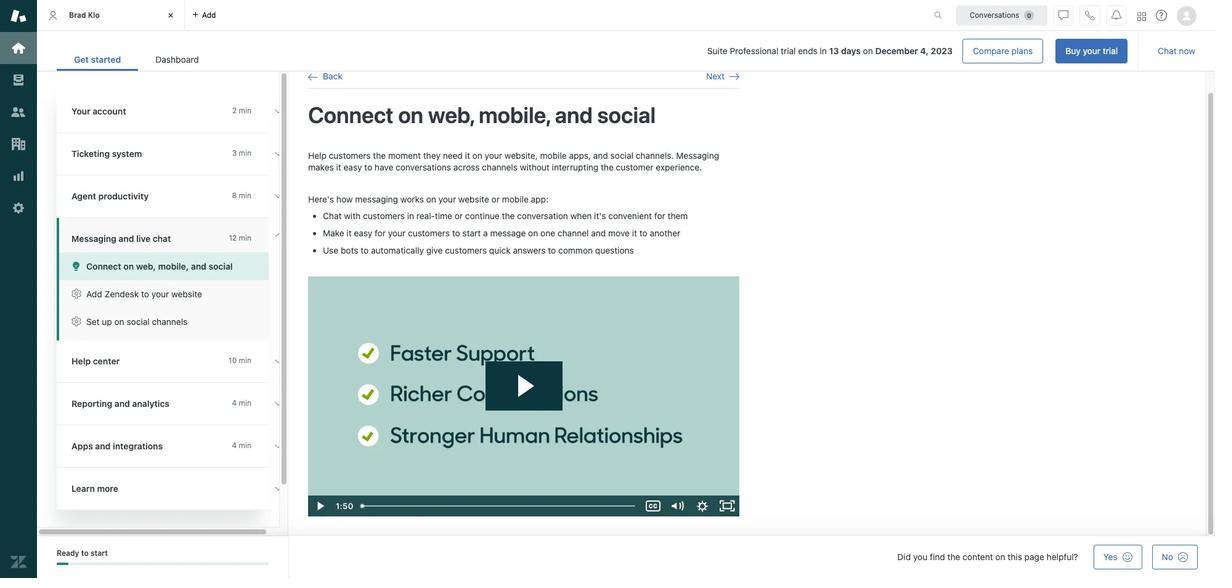 Task type: vqa. For each thing, say whether or not it's contained in the screenshot.
Zendesk Icon
yes



Task type: locate. For each thing, give the bounding box(es) containing it.
0 horizontal spatial connect on web, mobile, and social
[[86, 261, 233, 272]]

trial left ends
[[781, 46, 796, 56]]

min
[[239, 106, 251, 115], [239, 149, 251, 158], [239, 191, 251, 200], [239, 234, 251, 243], [239, 356, 251, 365], [239, 399, 251, 408], [239, 441, 251, 451]]

customers down messaging
[[363, 211, 405, 221]]

region containing help customers the moment they need it on your website, mobile apps, and social channels. messaging makes it easy to have conversations across channels without interrupting the customer experience.
[[308, 149, 740, 517]]

customers down real-
[[408, 228, 450, 239]]

1 vertical spatial web,
[[136, 261, 156, 272]]

0 horizontal spatial messaging
[[71, 234, 116, 244]]

mobile up chat with customers in real-time or continue the conversation when it's convenient for them
[[502, 194, 529, 204]]

in left real-
[[407, 211, 414, 221]]

web, up need
[[428, 102, 474, 128]]

on inside region
[[398, 102, 423, 128]]

4 min inside apps and integrations heading
[[232, 441, 251, 451]]

social inside 'content-title' region
[[597, 102, 656, 128]]

min inside messaging and live chat heading
[[239, 234, 251, 243]]

conversations button
[[957, 5, 1048, 25]]

min inside apps and integrations heading
[[239, 441, 251, 451]]

december
[[875, 46, 918, 56]]

0 vertical spatial chat
[[1158, 46, 1177, 56]]

to down "one"
[[548, 246, 556, 256]]

have
[[375, 162, 393, 173]]

no
[[1162, 552, 1173, 563]]

1 vertical spatial website
[[171, 289, 202, 300]]

chat
[[1158, 46, 1177, 56], [323, 211, 342, 221]]

0 vertical spatial channels
[[482, 162, 518, 173]]

the
[[373, 150, 386, 161], [601, 162, 614, 173], [502, 211, 515, 221], [948, 552, 960, 563]]

2 4 min from the top
[[232, 441, 251, 451]]

chat up make
[[323, 211, 342, 221]]

1 horizontal spatial messaging
[[676, 150, 719, 161]]

works
[[401, 194, 424, 204]]

your left website,
[[485, 150, 502, 161]]

1 vertical spatial in
[[407, 211, 414, 221]]

button displays agent's chat status as invisible. image
[[1059, 10, 1069, 20]]

min inside your account heading
[[239, 106, 251, 115]]

your right buy
[[1083, 46, 1101, 56]]

3 min from the top
[[239, 191, 251, 200]]

web,
[[428, 102, 474, 128], [136, 261, 156, 272]]

for
[[654, 211, 665, 221], [375, 228, 386, 239]]

0 horizontal spatial help
[[71, 356, 91, 367]]

did
[[898, 552, 911, 563]]

it right 'makes'
[[336, 162, 341, 173]]

on up the moment
[[398, 102, 423, 128]]

reporting
[[71, 399, 112, 409]]

back button
[[308, 71, 343, 82]]

klo
[[88, 10, 100, 20]]

1 horizontal spatial mobile,
[[479, 102, 550, 128]]

messaging and live chat
[[71, 234, 171, 244]]

0 vertical spatial in
[[820, 46, 827, 56]]

0 horizontal spatial website
[[171, 289, 202, 300]]

to right ready
[[81, 549, 89, 558]]

conversations
[[396, 162, 451, 173]]

messaging down agent
[[71, 234, 116, 244]]

1 min from the top
[[239, 106, 251, 115]]

help
[[308, 150, 327, 161], [71, 356, 91, 367]]

1 horizontal spatial mobile
[[540, 150, 567, 161]]

social down add zendesk to your website
[[127, 317, 150, 327]]

1 vertical spatial connect
[[86, 261, 121, 272]]

trial inside button
[[1103, 46, 1118, 56]]

ready
[[57, 549, 79, 558]]

on left this
[[996, 552, 1006, 563]]

content-title region
[[308, 101, 740, 130]]

and inside button
[[191, 261, 206, 272]]

makes
[[308, 162, 334, 173]]

and left analytics
[[115, 399, 130, 409]]

2 4 from the top
[[232, 441, 237, 451]]

0 vertical spatial website
[[458, 194, 489, 204]]

min inside reporting and analytics heading
[[239, 399, 251, 408]]

0 horizontal spatial trial
[[781, 46, 796, 56]]

mobile
[[540, 150, 567, 161], [502, 194, 529, 204]]

2 min from the top
[[239, 149, 251, 158]]

your up automatically
[[388, 228, 406, 239]]

1 horizontal spatial trial
[[1103, 46, 1118, 56]]

1 vertical spatial mobile
[[502, 194, 529, 204]]

moment
[[388, 150, 421, 161]]

4 min inside reporting and analytics heading
[[232, 399, 251, 408]]

4 min for analytics
[[232, 399, 251, 408]]

0 vertical spatial for
[[654, 211, 665, 221]]

1 horizontal spatial for
[[654, 211, 665, 221]]

0 vertical spatial or
[[492, 194, 500, 204]]

trial down notifications image
[[1103, 46, 1118, 56]]

dashboard tab
[[138, 48, 216, 71]]

customer
[[616, 162, 654, 173]]

1 vertical spatial help
[[71, 356, 91, 367]]

progress-bar progress bar
[[57, 564, 269, 566]]

1 4 min from the top
[[232, 399, 251, 408]]

1 vertical spatial connect on web, mobile, and social
[[86, 261, 233, 272]]

0 vertical spatial mobile
[[540, 150, 567, 161]]

customers up 'makes'
[[329, 150, 371, 161]]

mobile, up website,
[[479, 102, 550, 128]]

0 vertical spatial mobile,
[[479, 102, 550, 128]]

1 horizontal spatial chat
[[1158, 46, 1177, 56]]

on inside footer
[[996, 552, 1006, 563]]

chat
[[153, 234, 171, 244]]

to left have
[[364, 162, 372, 173]]

website up set up on social channels button
[[171, 289, 202, 300]]

min inside 'help center' heading
[[239, 356, 251, 365]]

more
[[97, 484, 118, 494]]

and up apps,
[[555, 102, 593, 128]]

channels down website,
[[482, 162, 518, 173]]

easy left have
[[344, 162, 362, 173]]

channels inside help customers the moment they need it on your website, mobile apps, and social channels. messaging makes it easy to have conversations across channels without interrupting the customer experience.
[[482, 162, 518, 173]]

and inside help customers the moment they need it on your website, mobile apps, and social channels. messaging makes it easy to have conversations across channels without interrupting the customer experience.
[[593, 150, 608, 161]]

for up automatically
[[375, 228, 386, 239]]

region
[[308, 149, 740, 517]]

buy
[[1066, 46, 1081, 56]]

or
[[492, 194, 500, 204], [455, 211, 463, 221]]

0 vertical spatial 4
[[232, 399, 237, 408]]

tab list
[[57, 48, 216, 71]]

0 horizontal spatial web,
[[136, 261, 156, 272]]

connect up add at the left of the page
[[86, 261, 121, 272]]

min for help center
[[239, 356, 251, 365]]

1 horizontal spatial channels
[[482, 162, 518, 173]]

them
[[668, 211, 688, 221]]

1 vertical spatial 4
[[232, 441, 237, 451]]

0 horizontal spatial start
[[91, 549, 108, 558]]

0 horizontal spatial mobile,
[[158, 261, 189, 272]]

progress bar image
[[57, 564, 68, 566]]

help center heading
[[57, 341, 291, 383]]

1 vertical spatial or
[[455, 211, 463, 221]]

move
[[608, 228, 630, 239]]

on right the up
[[114, 317, 124, 327]]

to right bots
[[361, 246, 369, 256]]

add zendesk to your website
[[86, 289, 202, 300]]

reporting image
[[10, 168, 27, 184]]

web, inside button
[[136, 261, 156, 272]]

0 vertical spatial easy
[[344, 162, 362, 173]]

7 min from the top
[[239, 441, 251, 451]]

1 vertical spatial mobile,
[[158, 261, 189, 272]]

4,
[[921, 46, 929, 56]]

conversations
[[970, 10, 1020, 19]]

customers down a
[[445, 246, 487, 256]]

easy inside help customers the moment they need it on your website, mobile apps, and social channels. messaging makes it easy to have conversations across channels without interrupting the customer experience.
[[344, 162, 362, 173]]

and right apps,
[[593, 150, 608, 161]]

December 4, 2023 text field
[[875, 46, 953, 56]]

0 horizontal spatial mobile
[[502, 194, 529, 204]]

customers image
[[10, 104, 27, 120]]

1 vertical spatial start
[[91, 549, 108, 558]]

on up across
[[473, 150, 482, 161]]

messaging
[[676, 150, 719, 161], [71, 234, 116, 244]]

1 vertical spatial chat
[[323, 211, 342, 221]]

0 horizontal spatial chat
[[323, 211, 342, 221]]

min for your account
[[239, 106, 251, 115]]

social up channels.
[[597, 102, 656, 128]]

compare plans button
[[963, 39, 1044, 63]]

your account
[[71, 106, 126, 116]]

mobile, inside button
[[158, 261, 189, 272]]

or up chat with customers in real-time or continue the conversation when it's convenient for them
[[492, 194, 500, 204]]

your inside button
[[151, 289, 169, 300]]

10 min
[[229, 356, 251, 365]]

web, up add zendesk to your website
[[136, 261, 156, 272]]

agent productivity
[[71, 191, 149, 202]]

1 vertical spatial channels
[[152, 317, 188, 327]]

notifications image
[[1112, 10, 1122, 20]]

chat inside button
[[1158, 46, 1177, 56]]

channels
[[482, 162, 518, 173], [152, 317, 188, 327]]

and down messaging and live chat heading on the top of the page
[[191, 261, 206, 272]]

connect on web, mobile, and social down the chat
[[86, 261, 233, 272]]

1 4 from the top
[[232, 399, 237, 408]]

customers inside help customers the moment they need it on your website, mobile apps, and social channels. messaging makes it easy to have conversations across channels without interrupting the customer experience.
[[329, 150, 371, 161]]

in left 13
[[820, 46, 827, 56]]

your up set up on social channels button
[[151, 289, 169, 300]]

0 vertical spatial messaging
[[676, 150, 719, 161]]

messaging
[[355, 194, 398, 204]]

help for help customers the moment they need it on your website, mobile apps, and social channels. messaging makes it easy to have conversations across channels without interrupting the customer experience.
[[308, 150, 327, 161]]

interrupting
[[552, 162, 599, 173]]

easy down the with
[[354, 228, 372, 239]]

productivity
[[98, 191, 149, 202]]

0 horizontal spatial or
[[455, 211, 463, 221]]

4 inside reporting and analytics heading
[[232, 399, 237, 408]]

next
[[706, 71, 725, 81]]

1 trial from the left
[[781, 46, 796, 56]]

social up "customer"
[[611, 150, 634, 161]]

min inside ticketing system heading
[[239, 149, 251, 158]]

trial for your
[[1103, 46, 1118, 56]]

2 trial from the left
[[1103, 46, 1118, 56]]

messaging up experience.
[[676, 150, 719, 161]]

1 vertical spatial messaging
[[71, 234, 116, 244]]

quick
[[489, 246, 511, 256]]

common
[[558, 246, 593, 256]]

mobile up without
[[540, 150, 567, 161]]

footer
[[37, 537, 1215, 579]]

organizations image
[[10, 136, 27, 152]]

ends
[[798, 46, 818, 56]]

trial
[[781, 46, 796, 56], [1103, 46, 1118, 56]]

to right zendesk
[[141, 289, 149, 300]]

1 horizontal spatial web,
[[428, 102, 474, 128]]

convenient
[[609, 211, 652, 221]]

tabs tab list
[[37, 0, 921, 31]]

make
[[323, 228, 344, 239]]

8
[[232, 191, 237, 200]]

start left a
[[462, 228, 481, 239]]

and
[[555, 102, 593, 128], [593, 150, 608, 161], [591, 228, 606, 239], [119, 234, 134, 244], [191, 261, 206, 272], [115, 399, 130, 409], [95, 441, 111, 452]]

your account heading
[[57, 91, 291, 133]]

it's
[[594, 211, 606, 221]]

buy your trial button
[[1056, 39, 1128, 63]]

account
[[93, 106, 126, 116]]

the up have
[[373, 150, 386, 161]]

0 horizontal spatial connect
[[86, 261, 121, 272]]

website up continue
[[458, 194, 489, 204]]

one
[[541, 228, 555, 239]]

0 vertical spatial 4 min
[[232, 399, 251, 408]]

connect inside 'content-title' region
[[308, 102, 394, 128]]

start right ready
[[91, 549, 108, 558]]

6 min from the top
[[239, 399, 251, 408]]

set up on social channels
[[86, 317, 188, 327]]

12
[[229, 234, 237, 243]]

1 horizontal spatial connect on web, mobile, and social
[[308, 102, 656, 128]]

0 vertical spatial connect
[[308, 102, 394, 128]]

1 vertical spatial 4 min
[[232, 441, 251, 451]]

4
[[232, 399, 237, 408], [232, 441, 237, 451]]

1 horizontal spatial website
[[458, 194, 489, 204]]

1 horizontal spatial help
[[308, 150, 327, 161]]

brad
[[69, 10, 86, 20]]

customers
[[329, 150, 371, 161], [363, 211, 405, 221], [408, 228, 450, 239], [445, 246, 487, 256]]

learn more heading
[[57, 468, 291, 511]]

views image
[[10, 72, 27, 88]]

0 vertical spatial start
[[462, 228, 481, 239]]

1 horizontal spatial connect
[[308, 102, 394, 128]]

help up 'makes'
[[308, 150, 327, 161]]

brad klo tab
[[37, 0, 185, 31]]

0 horizontal spatial channels
[[152, 317, 188, 327]]

0 vertical spatial connect on web, mobile, and social
[[308, 102, 656, 128]]

on right days
[[863, 46, 873, 56]]

dashboard
[[155, 54, 199, 65]]

chat left the now
[[1158, 46, 1177, 56]]

help left center
[[71, 356, 91, 367]]

section
[[226, 39, 1128, 63]]

help inside help customers the moment they need it on your website, mobile apps, and social channels. messaging makes it easy to have conversations across channels without interrupting the customer experience.
[[308, 150, 327, 161]]

integrations
[[113, 441, 163, 452]]

2 min
[[232, 106, 251, 115]]

help inside 'help center' heading
[[71, 356, 91, 367]]

video thumbnail image
[[308, 277, 740, 517], [308, 277, 740, 517]]

use bots to automatically give customers quick answers to common questions
[[323, 246, 634, 256]]

5 min from the top
[[239, 356, 251, 365]]

0 vertical spatial help
[[308, 150, 327, 161]]

zendesk support image
[[10, 8, 27, 24]]

0 horizontal spatial for
[[375, 228, 386, 239]]

0 vertical spatial web,
[[428, 102, 474, 128]]

your
[[1083, 46, 1101, 56], [485, 150, 502, 161], [439, 194, 456, 204], [388, 228, 406, 239], [151, 289, 169, 300]]

your
[[71, 106, 90, 116]]

for left them
[[654, 211, 665, 221]]

min inside "agent productivity" heading
[[239, 191, 251, 200]]

the right find
[[948, 552, 960, 563]]

min for apps and integrations
[[239, 441, 251, 451]]

min for agent productivity
[[239, 191, 251, 200]]

zendesk products image
[[1138, 12, 1146, 21]]

reporting and analytics
[[71, 399, 169, 409]]

to
[[364, 162, 372, 173], [452, 228, 460, 239], [640, 228, 648, 239], [361, 246, 369, 256], [548, 246, 556, 256], [141, 289, 149, 300], [81, 549, 89, 558]]

add zendesk to your website button
[[59, 280, 269, 308]]

your inside help customers the moment they need it on your website, mobile apps, and social channels. messaging makes it easy to have conversations across channels without interrupting the customer experience.
[[485, 150, 502, 161]]

on inside help customers the moment they need it on your website, mobile apps, and social channels. messaging makes it easy to have conversations across channels without interrupting the customer experience.
[[473, 150, 482, 161]]

0 horizontal spatial in
[[407, 211, 414, 221]]

connect down back
[[308, 102, 394, 128]]

connect on web, mobile, and social up need
[[308, 102, 656, 128]]

professional
[[730, 46, 779, 56]]

4 inside apps and integrations heading
[[232, 441, 237, 451]]

mobile, up the add zendesk to your website button
[[158, 261, 189, 272]]

chat with customers in real-time or continue the conversation when it's convenient for them
[[323, 211, 688, 221]]

channels down the add zendesk to your website button
[[152, 317, 188, 327]]

or right "time"
[[455, 211, 463, 221]]

ticketing
[[71, 149, 110, 159]]

on up real-
[[426, 194, 436, 204]]

4 min from the top
[[239, 234, 251, 243]]



Task type: describe. For each thing, give the bounding box(es) containing it.
connect on web, mobile, and social button
[[59, 253, 269, 280]]

4 for reporting and analytics
[[232, 399, 237, 408]]

it right move
[[632, 228, 637, 239]]

and inside heading
[[115, 399, 130, 409]]

app:
[[531, 194, 548, 204]]

connect on web, mobile, and social inside button
[[86, 261, 233, 272]]

channels inside button
[[152, 317, 188, 327]]

here's how messaging works on your website or mobile app:
[[308, 194, 548, 204]]

now
[[1179, 46, 1196, 56]]

messaging inside heading
[[71, 234, 116, 244]]

chat now button
[[1148, 39, 1205, 63]]

it up across
[[465, 150, 470, 161]]

page
[[1025, 552, 1045, 563]]

need
[[443, 150, 463, 161]]

content
[[963, 552, 993, 563]]

3
[[232, 149, 237, 158]]

when
[[571, 211, 592, 221]]

1 horizontal spatial or
[[492, 194, 500, 204]]

buy your trial
[[1066, 46, 1118, 56]]

brad klo
[[69, 10, 100, 20]]

to left another
[[640, 228, 648, 239]]

web, inside 'content-title' region
[[428, 102, 474, 128]]

use
[[323, 246, 338, 256]]

on left "one"
[[528, 228, 538, 239]]

to inside help customers the moment they need it on your website, mobile apps, and social channels. messaging makes it easy to have conversations across channels without interrupting the customer experience.
[[364, 162, 372, 173]]

mobile, inside 'content-title' region
[[479, 102, 550, 128]]

zendesk image
[[10, 555, 27, 571]]

experience.
[[656, 162, 702, 173]]

social inside help customers the moment they need it on your website, mobile apps, and social channels. messaging makes it easy to have conversations across channels without interrupting the customer experience.
[[611, 150, 634, 161]]

min for messaging and live chat
[[239, 234, 251, 243]]

yes button
[[1094, 545, 1142, 570]]

message
[[490, 228, 526, 239]]

help center
[[71, 356, 120, 367]]

channel
[[558, 228, 589, 239]]

questions
[[595, 246, 634, 256]]

helpful?
[[1047, 552, 1078, 563]]

apps,
[[569, 150, 591, 161]]

time
[[435, 211, 452, 221]]

agent productivity heading
[[57, 176, 291, 218]]

tab list containing get started
[[57, 48, 216, 71]]

across
[[453, 162, 480, 173]]

12 min
[[229, 234, 251, 243]]

footer containing did you find the content on this page helpful?
[[37, 537, 1215, 579]]

to down "time"
[[452, 228, 460, 239]]

mobile inside help customers the moment they need it on your website, mobile apps, and social channels. messaging makes it easy to have conversations across channels without interrupting the customer experience.
[[540, 150, 567, 161]]

1 horizontal spatial in
[[820, 46, 827, 56]]

help for help center
[[71, 356, 91, 367]]

website inside button
[[171, 289, 202, 300]]

apps
[[71, 441, 93, 452]]

get started
[[74, 54, 121, 65]]

get
[[74, 54, 89, 65]]

center
[[93, 356, 120, 367]]

suite
[[707, 46, 728, 56]]

min for ticketing system
[[239, 149, 251, 158]]

get help image
[[1156, 10, 1167, 21]]

and inside 'content-title' region
[[555, 102, 593, 128]]

plans
[[1012, 46, 1033, 56]]

bots
[[341, 246, 358, 256]]

automatically
[[371, 246, 424, 256]]

ticketing system
[[71, 149, 142, 159]]

reporting and analytics heading
[[57, 383, 291, 426]]

apps and integrations
[[71, 441, 163, 452]]

without
[[520, 162, 550, 173]]

days
[[841, 46, 861, 56]]

this
[[1008, 552, 1022, 563]]

compare
[[973, 46, 1009, 56]]

with
[[344, 211, 361, 221]]

back
[[323, 71, 343, 81]]

chat for chat with customers in real-time or continue the conversation when it's convenient for them
[[323, 211, 342, 221]]

real-
[[417, 211, 435, 221]]

add
[[202, 10, 216, 19]]

connect inside button
[[86, 261, 121, 272]]

and down it's
[[591, 228, 606, 239]]

on up zendesk
[[123, 261, 134, 272]]

find
[[930, 552, 945, 563]]

suite professional trial ends in 13 days on december 4, 2023
[[707, 46, 953, 56]]

your inside button
[[1083, 46, 1101, 56]]

social down the 12
[[209, 261, 233, 272]]

2023
[[931, 46, 953, 56]]

main element
[[0, 0, 37, 579]]

on inside section
[[863, 46, 873, 56]]

did you find the content on this page helpful?
[[898, 552, 1078, 563]]

the left "customer"
[[601, 162, 614, 173]]

it right make
[[347, 228, 352, 239]]

admin image
[[10, 200, 27, 216]]

give
[[426, 246, 443, 256]]

4 for apps and integrations
[[232, 441, 237, 451]]

add button
[[185, 0, 223, 30]]

10
[[229, 356, 237, 365]]

ready to start
[[57, 549, 108, 558]]

make it easy for your customers to start a message on one channel and move it to another
[[323, 228, 681, 239]]

continue
[[465, 211, 500, 221]]

get started image
[[10, 40, 27, 56]]

close image
[[165, 9, 177, 22]]

add
[[86, 289, 102, 300]]

system
[[112, 149, 142, 159]]

chat for chat now
[[1158, 46, 1177, 56]]

1 vertical spatial easy
[[354, 228, 372, 239]]

learn
[[71, 484, 95, 494]]

1 vertical spatial for
[[375, 228, 386, 239]]

messaging inside help customers the moment they need it on your website, mobile apps, and social channels. messaging makes it easy to have conversations across channels without interrupting the customer experience.
[[676, 150, 719, 161]]

ticketing system heading
[[57, 133, 291, 176]]

13
[[829, 46, 839, 56]]

min for reporting and analytics
[[239, 399, 251, 408]]

apps and integrations heading
[[57, 426, 291, 468]]

set up on social channels button
[[59, 308, 269, 336]]

conversation
[[517, 211, 568, 221]]

connect on web, mobile, and social inside 'content-title' region
[[308, 102, 656, 128]]

and right apps
[[95, 441, 111, 452]]

video element
[[308, 277, 740, 517]]

chat now
[[1158, 46, 1196, 56]]

answers
[[513, 246, 546, 256]]

no button
[[1152, 545, 1198, 570]]

section containing suite professional trial ends in
[[226, 39, 1128, 63]]

1 horizontal spatial start
[[462, 228, 481, 239]]

your up "time"
[[439, 194, 456, 204]]

to inside button
[[141, 289, 149, 300]]

messaging and live chat heading
[[57, 218, 291, 253]]

to inside footer
[[81, 549, 89, 558]]

live
[[136, 234, 150, 244]]

next button
[[706, 71, 740, 82]]

analytics
[[132, 399, 169, 409]]

the up message
[[502, 211, 515, 221]]

compare plans
[[973, 46, 1033, 56]]

help customers the moment they need it on your website, mobile apps, and social channels. messaging makes it easy to have conversations across channels without interrupting the customer experience.
[[308, 150, 719, 173]]

and left live
[[119, 234, 134, 244]]

4 min for integrations
[[232, 441, 251, 451]]

trial for professional
[[781, 46, 796, 56]]

3 min
[[232, 149, 251, 158]]



